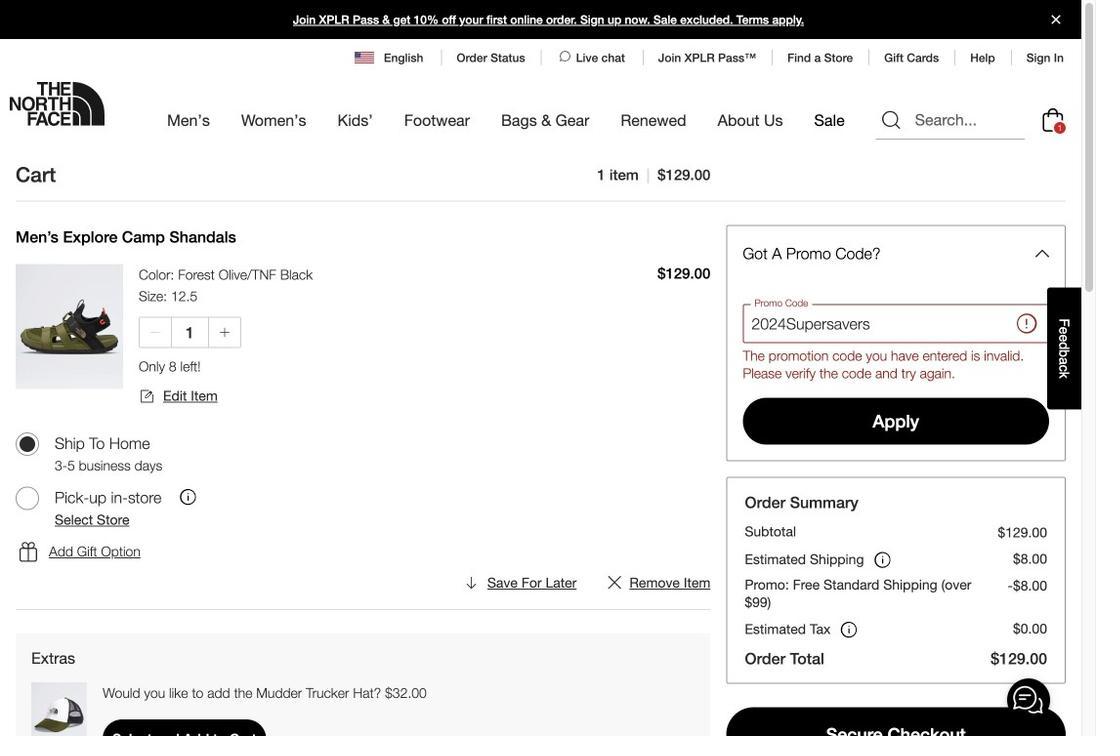 Task type: locate. For each thing, give the bounding box(es) containing it.
men's explore camp shandals image
[[16, 264, 123, 389]]

estimated tax tooltip image
[[838, 619, 860, 641]]

save for later image
[[463, 575, 479, 592]]

Search search field
[[876, 101, 1025, 140]]

None number field
[[172, 318, 208, 347]]

search all image
[[880, 109, 903, 132]]

alert
[[743, 347, 1049, 383]]

remove item image
[[608, 576, 622, 590]]

increase image
[[218, 326, 231, 339]]

the north face home page image
[[10, 82, 105, 126]]

None text field
[[743, 304, 1049, 343]]



Task type: vqa. For each thing, say whether or not it's contained in the screenshot.
text box
yes



Task type: describe. For each thing, give the bounding box(es) containing it.
estimated shipping tooltip image
[[872, 550, 894, 572]]

edit item image
[[139, 388, 155, 405]]

this item can be picked up from the selected store depending on the item availability at the store. image
[[177, 487, 199, 509]]

mudder trucker hat image
[[31, 683, 87, 737]]

close image
[[1043, 15, 1069, 24]]



